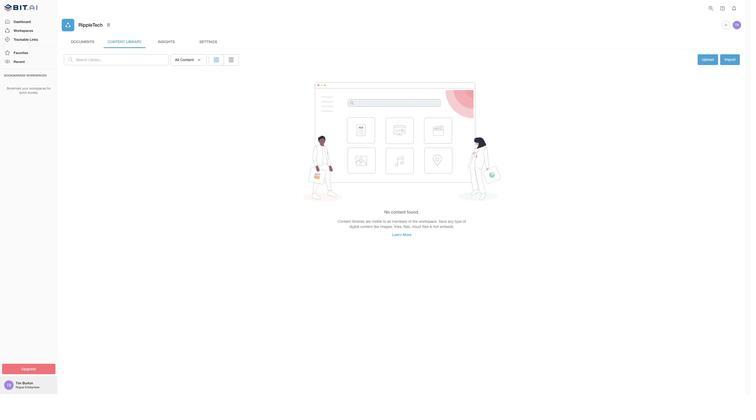 Task type: locate. For each thing, give the bounding box(es) containing it.
0 horizontal spatial content
[[360, 225, 373, 229]]

tb button
[[732, 20, 742, 30]]

upload
[[702, 57, 714, 62]]

content inside button
[[180, 58, 194, 62]]

1 horizontal spatial tb
[[735, 23, 739, 27]]

1 horizontal spatial content
[[180, 58, 194, 62]]

upload button
[[698, 54, 719, 66], [698, 54, 719, 65]]

1 of from the left
[[408, 220, 412, 224]]

are
[[366, 220, 371, 224]]

trackable links button
[[0, 35, 58, 44]]

upgrade
[[21, 367, 36, 372]]

learn
[[392, 233, 402, 237]]

content library link
[[104, 36, 146, 48]]

2 vertical spatial content
[[338, 220, 351, 224]]

any
[[448, 220, 454, 224]]

workspaces
[[14, 28, 33, 33]]

burton
[[22, 382, 33, 386]]

more
[[403, 233, 412, 237]]

of left the
[[408, 220, 412, 224]]

rich
[[433, 225, 439, 229]]

the
[[413, 220, 418, 224]]

group
[[209, 54, 239, 66]]

of
[[408, 220, 412, 224], [463, 220, 466, 224]]

tab list
[[62, 36, 742, 48]]

files
[[422, 225, 429, 229]]

content libraries are visible to all members of the workspace. save any type of digital content like images, links, files, cloud files & rich embeds.
[[338, 220, 466, 229]]

rogue
[[16, 387, 24, 390]]

trackable
[[14, 37, 29, 42]]

1 horizontal spatial of
[[463, 220, 466, 224]]

insights link
[[146, 36, 187, 48]]

digital
[[350, 225, 359, 229]]

save
[[439, 220, 447, 224]]

content up members
[[391, 210, 406, 215]]

bookmark
[[7, 87, 21, 90]]

dashboard
[[14, 20, 31, 24]]

tim burton rogue enterprises
[[16, 382, 39, 390]]

content for content library
[[108, 39, 125, 44]]

0 horizontal spatial tb
[[7, 384, 11, 388]]

links,
[[394, 225, 403, 229]]

2 horizontal spatial content
[[338, 220, 351, 224]]

favorites
[[14, 51, 28, 55]]

documents link
[[62, 36, 104, 48]]

files,
[[404, 225, 411, 229]]

1 vertical spatial tb
[[7, 384, 11, 388]]

content down are
[[360, 225, 373, 229]]

1 vertical spatial content
[[180, 58, 194, 62]]

&
[[430, 225, 432, 229]]

import
[[725, 57, 736, 62]]

recent button
[[0, 57, 58, 66]]

content
[[391, 210, 406, 215], [360, 225, 373, 229]]

content
[[108, 39, 125, 44], [180, 58, 194, 62], [338, 220, 351, 224]]

libraries
[[352, 220, 365, 224]]

dashboard button
[[0, 17, 58, 26]]

all
[[387, 220, 391, 224]]

0 vertical spatial tb
[[735, 23, 739, 27]]

content right all
[[180, 58, 194, 62]]

documents
[[71, 39, 94, 44]]

enterprises
[[25, 387, 39, 390]]

content left library
[[108, 39, 125, 44]]

tb
[[735, 23, 739, 27], [7, 384, 11, 388]]

links
[[30, 37, 38, 42]]

bookmarked workspaces
[[4, 74, 47, 77]]

tab list containing documents
[[62, 36, 742, 48]]

1 horizontal spatial content
[[391, 210, 406, 215]]

0 horizontal spatial of
[[408, 220, 412, 224]]

of right type
[[463, 220, 466, 224]]

images,
[[380, 225, 393, 229]]

trackable links
[[14, 37, 38, 42]]

import button
[[721, 54, 740, 65]]

1 vertical spatial content
[[360, 225, 373, 229]]

content inside content libraries are visible to all members of the workspace. save any type of digital content like images, links, files, cloud files & rich embeds.
[[338, 220, 351, 224]]

favorites button
[[0, 48, 58, 57]]

learn more link
[[388, 230, 416, 241]]

settings link
[[187, 36, 229, 48]]

settings
[[199, 39, 217, 44]]

content up digital
[[338, 220, 351, 224]]

all content button
[[171, 54, 207, 66]]

0 horizontal spatial content
[[108, 39, 125, 44]]

bookmark image
[[106, 22, 112, 28]]

0 vertical spatial content
[[108, 39, 125, 44]]

no
[[385, 210, 390, 215]]



Task type: describe. For each thing, give the bounding box(es) containing it.
visible
[[372, 220, 382, 224]]

type
[[455, 220, 462, 224]]

cloud
[[412, 225, 421, 229]]

access.
[[28, 91, 38, 95]]

workspaces
[[29, 87, 46, 90]]

library
[[126, 39, 142, 44]]

content inside content libraries are visible to all members of the workspace. save any type of digital content like images, links, files, cloud files & rich embeds.
[[360, 225, 373, 229]]

bookmarked
[[4, 74, 26, 77]]

all content
[[175, 58, 194, 62]]

insights
[[158, 39, 175, 44]]

tb inside button
[[735, 23, 739, 27]]

upgrade button
[[2, 364, 55, 375]]

learn more
[[392, 233, 412, 237]]

bookmark your workspaces for quick access.
[[7, 87, 51, 95]]

your
[[22, 87, 28, 90]]

for
[[47, 87, 51, 90]]

embeds.
[[440, 225, 454, 229]]

tim
[[16, 382, 22, 386]]

content for content libraries are visible to all members of the workspace. save any type of digital content like images, links, files, cloud files & rich embeds.
[[338, 220, 351, 224]]

content library
[[108, 39, 142, 44]]

rippletech
[[79, 22, 103, 28]]

0 vertical spatial content
[[391, 210, 406, 215]]

no content found.
[[385, 210, 419, 215]]

recent
[[14, 60, 25, 64]]

quick
[[19, 91, 27, 95]]

to
[[383, 220, 386, 224]]

like
[[374, 225, 379, 229]]

found.
[[407, 210, 419, 215]]

members
[[392, 220, 407, 224]]

workspaces button
[[0, 26, 58, 35]]

all
[[175, 58, 179, 62]]

2 of from the left
[[463, 220, 466, 224]]

Search Library... search field
[[76, 54, 169, 65]]

workspace.
[[419, 220, 438, 224]]

workspaces
[[26, 74, 47, 77]]



Task type: vqa. For each thing, say whether or not it's contained in the screenshot.
Favorite image
no



